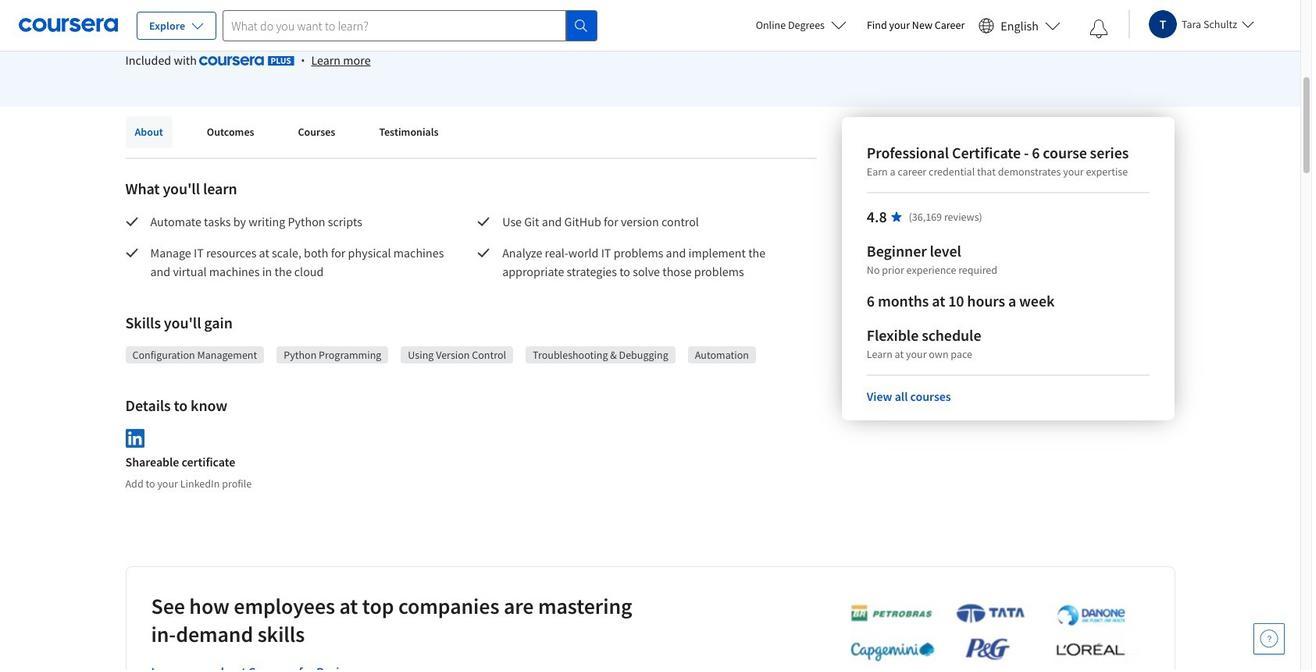Task type: describe. For each thing, give the bounding box(es) containing it.
What do you want to learn? text field
[[223, 10, 567, 41]]



Task type: locate. For each thing, give the bounding box(es) containing it.
coursera enterprise logos image
[[827, 604, 1139, 671]]

help center image
[[1260, 630, 1279, 649]]

None search field
[[223, 10, 598, 41]]

coursera image
[[19, 13, 118, 38]]

coursera plus image
[[199, 56, 295, 66]]



Task type: vqa. For each thing, say whether or not it's contained in the screenshot.
Coursera Plus image on the top left of page
yes



